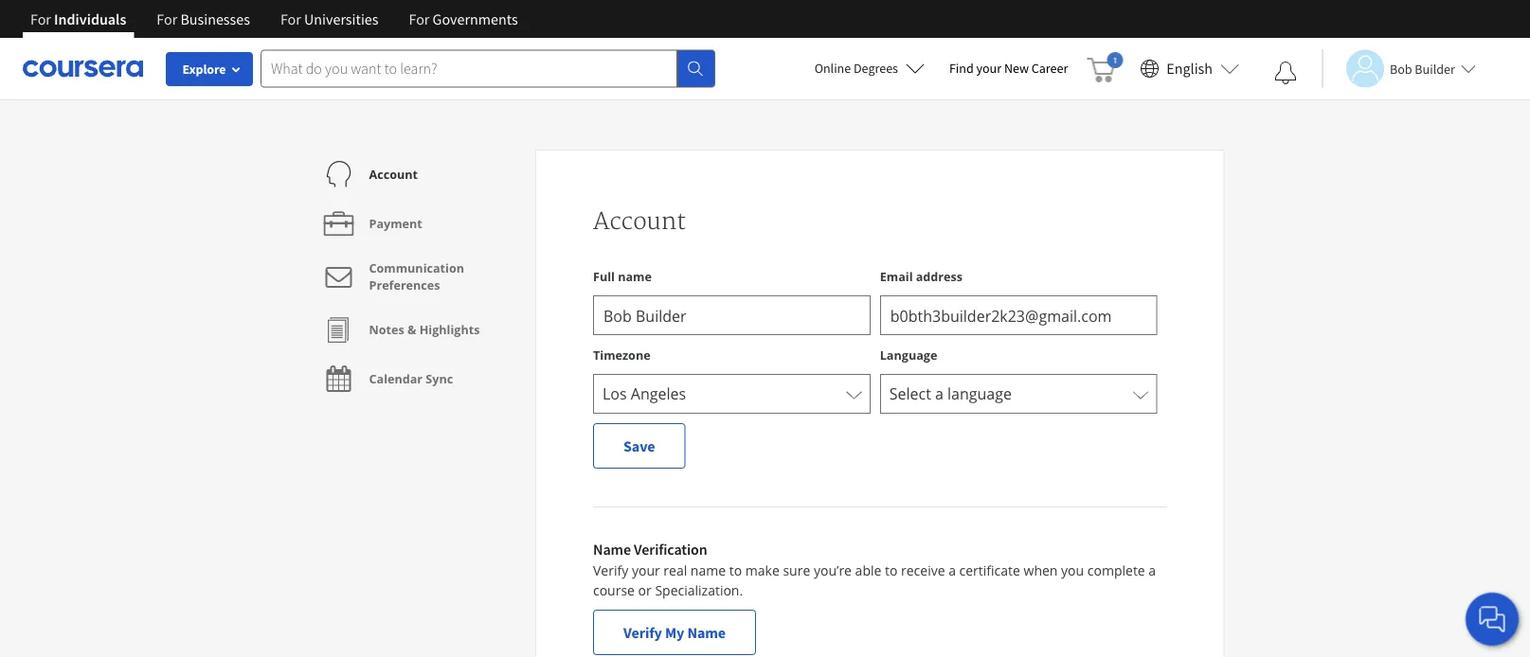 Task type: describe. For each thing, give the bounding box(es) containing it.
verify inside name verification verify your real name to make sure you're able to receive a certificate when you complete a course or specialization.
[[593, 562, 628, 580]]

verification
[[634, 540, 707, 559]]

account link
[[320, 150, 418, 199]]

highlights
[[419, 322, 480, 338]]

notes & highlights
[[369, 322, 480, 338]]

individuals
[[54, 9, 126, 28]]

my
[[665, 623, 684, 642]]

explore
[[182, 61, 226, 78]]

shopping cart: 1 item image
[[1087, 52, 1123, 82]]

able
[[855, 562, 881, 580]]

your inside name verification verify your real name to make sure you're able to receive a certificate when you complete a course or specialization.
[[632, 562, 660, 580]]

explore button
[[166, 52, 253, 86]]

payment
[[369, 216, 422, 232]]

sync
[[426, 371, 453, 387]]

english button
[[1133, 38, 1247, 99]]

online degrees
[[814, 60, 898, 77]]

course
[[593, 582, 635, 600]]

save button
[[593, 424, 685, 469]]

or
[[638, 582, 652, 600]]

for for universities
[[280, 9, 301, 28]]

complete
[[1087, 562, 1145, 580]]

for individuals
[[30, 9, 126, 28]]

0 vertical spatial name
[[618, 268, 652, 284]]

sure
[[783, 562, 810, 580]]

online degrees button
[[799, 47, 940, 89]]

account inside account link
[[369, 166, 418, 182]]

show notifications image
[[1274, 62, 1297, 84]]

full
[[593, 268, 615, 284]]

real
[[664, 562, 687, 580]]

0 vertical spatial your
[[976, 60, 1002, 77]]

preferences
[[369, 277, 440, 293]]

for for businesses
[[157, 9, 177, 28]]

verify my name
[[623, 623, 726, 642]]

bob builder
[[1390, 60, 1455, 77]]

banner navigation
[[15, 0, 533, 38]]

name verification verify your real name to make sure you're able to receive a certificate when you complete a course or specialization.
[[593, 540, 1156, 600]]

1 horizontal spatial account
[[593, 207, 686, 236]]

2 a from the left
[[1149, 562, 1156, 580]]

certificate
[[959, 562, 1020, 580]]

career
[[1032, 60, 1068, 77]]

payment link
[[320, 199, 422, 248]]

notes & highlights link
[[320, 305, 480, 354]]

you
[[1061, 562, 1084, 580]]

timezone
[[593, 347, 651, 363]]

communication
[[369, 260, 464, 276]]

calendar
[[369, 371, 423, 387]]

What do you want to learn? text field
[[261, 50, 677, 88]]

name inside "link"
[[687, 623, 726, 642]]

for businesses
[[157, 9, 250, 28]]

online
[[814, 60, 851, 77]]

for universities
[[280, 9, 379, 28]]



Task type: locate. For each thing, give the bounding box(es) containing it.
specialization.
[[655, 582, 743, 600]]

for
[[30, 9, 51, 28], [157, 9, 177, 28], [280, 9, 301, 28], [409, 9, 430, 28]]

1 vertical spatial name
[[687, 623, 726, 642]]

calendar sync
[[369, 371, 453, 387]]

find your new career link
[[940, 57, 1078, 81]]

0 horizontal spatial a
[[949, 562, 956, 580]]

verify
[[593, 562, 628, 580], [623, 623, 662, 642]]

2 for from the left
[[157, 9, 177, 28]]

notes
[[369, 322, 404, 338]]

full name
[[593, 268, 652, 284]]

Email address text field
[[880, 296, 1157, 335]]

degrees
[[854, 60, 898, 77]]

account settings element
[[306, 150, 535, 404]]

save
[[623, 437, 655, 456]]

you're
[[814, 562, 852, 580]]

find
[[949, 60, 974, 77]]

Full name text field
[[593, 296, 870, 335]]

builder
[[1415, 60, 1455, 77]]

verify inside "link"
[[623, 623, 662, 642]]

bob builder button
[[1322, 50, 1476, 88]]

0 vertical spatial account
[[369, 166, 418, 182]]

for left individuals
[[30, 9, 51, 28]]

account up full name at the top left of the page
[[593, 207, 686, 236]]

new
[[1004, 60, 1029, 77]]

a right complete in the bottom of the page
[[1149, 562, 1156, 580]]

to right able
[[885, 562, 898, 580]]

1 horizontal spatial name
[[687, 623, 726, 642]]

a right the receive
[[949, 562, 956, 580]]

when
[[1024, 562, 1058, 580]]

a
[[949, 562, 956, 580], [1149, 562, 1156, 580]]

your up or
[[632, 562, 660, 580]]

your
[[976, 60, 1002, 77], [632, 562, 660, 580]]

to
[[729, 562, 742, 580], [885, 562, 898, 580]]

find your new career
[[949, 60, 1068, 77]]

name right full
[[618, 268, 652, 284]]

None search field
[[261, 50, 715, 88]]

verify left my
[[623, 623, 662, 642]]

1 horizontal spatial a
[[1149, 562, 1156, 580]]

0 horizontal spatial name
[[618, 268, 652, 284]]

verify up 'course'
[[593, 562, 628, 580]]

3 for from the left
[[280, 9, 301, 28]]

make
[[745, 562, 780, 580]]

1 vertical spatial your
[[632, 562, 660, 580]]

account up payment
[[369, 166, 418, 182]]

account
[[369, 166, 418, 182], [593, 207, 686, 236]]

name
[[593, 540, 631, 559], [687, 623, 726, 642]]

language
[[880, 347, 937, 363]]

for governments
[[409, 9, 518, 28]]

1 vertical spatial account
[[593, 207, 686, 236]]

chat with us image
[[1477, 604, 1507, 635]]

name
[[618, 268, 652, 284], [691, 562, 726, 580]]

name inside name verification verify your real name to make sure you're able to receive a certificate when you complete a course or specialization.
[[593, 540, 631, 559]]

0 horizontal spatial to
[[729, 562, 742, 580]]

1 for from the left
[[30, 9, 51, 28]]

&
[[407, 322, 416, 338]]

to left make at the bottom of the page
[[729, 562, 742, 580]]

calendar sync link
[[320, 354, 453, 404]]

communication preferences
[[369, 260, 464, 293]]

0 horizontal spatial your
[[632, 562, 660, 580]]

4 for from the left
[[409, 9, 430, 28]]

email address
[[880, 268, 963, 284]]

2 to from the left
[[885, 562, 898, 580]]

verify my name link
[[593, 610, 756, 656]]

for for governments
[[409, 9, 430, 28]]

name right my
[[687, 623, 726, 642]]

0 horizontal spatial account
[[369, 166, 418, 182]]

address
[[916, 268, 963, 284]]

0 horizontal spatial name
[[593, 540, 631, 559]]

your right find
[[976, 60, 1002, 77]]

1 horizontal spatial name
[[691, 562, 726, 580]]

1 a from the left
[[949, 562, 956, 580]]

name up 'course'
[[593, 540, 631, 559]]

coursera image
[[23, 53, 143, 84]]

businesses
[[180, 9, 250, 28]]

for for individuals
[[30, 9, 51, 28]]

1 vertical spatial verify
[[623, 623, 662, 642]]

0 vertical spatial verify
[[593, 562, 628, 580]]

governments
[[433, 9, 518, 28]]

bob
[[1390, 60, 1412, 77]]

for left governments
[[409, 9, 430, 28]]

name inside name verification verify your real name to make sure you're able to receive a certificate when you complete a course or specialization.
[[691, 562, 726, 580]]

communication preferences link
[[320, 248, 521, 305]]

1 horizontal spatial to
[[885, 562, 898, 580]]

0 vertical spatial name
[[593, 540, 631, 559]]

receive
[[901, 562, 945, 580]]

english
[[1167, 59, 1213, 78]]

1 vertical spatial name
[[691, 562, 726, 580]]

email
[[880, 268, 913, 284]]

1 horizontal spatial your
[[976, 60, 1002, 77]]

1 to from the left
[[729, 562, 742, 580]]

universities
[[304, 9, 379, 28]]

name up specialization.
[[691, 562, 726, 580]]

for left businesses
[[157, 9, 177, 28]]

for left the universities
[[280, 9, 301, 28]]



Task type: vqa. For each thing, say whether or not it's contained in the screenshot.
the Mathematical Biostatistics Boot Camp 2
no



